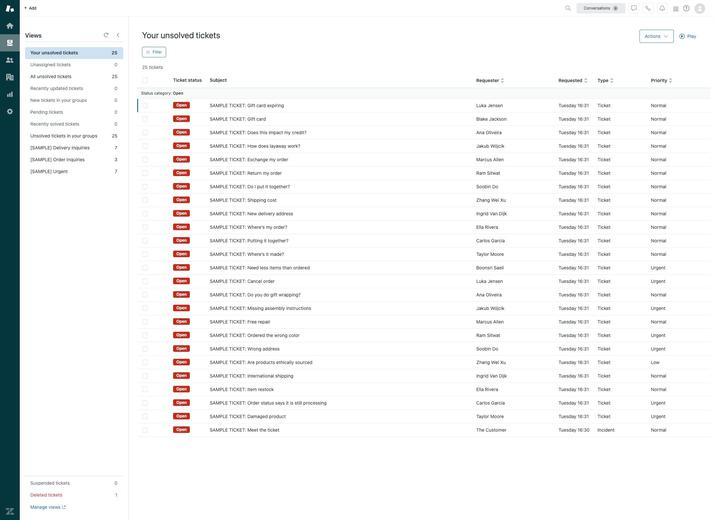 Task type: vqa. For each thing, say whether or not it's contained in the screenshot.
Insert emojis icon
no



Task type: locate. For each thing, give the bounding box(es) containing it.
row
[[137, 99, 710, 112], [137, 112, 710, 126], [137, 126, 710, 139], [137, 139, 710, 153], [137, 153, 710, 166], [137, 166, 710, 180], [137, 180, 710, 193], [137, 193, 710, 207], [137, 207, 710, 220], [137, 220, 710, 234], [137, 234, 710, 247], [137, 247, 710, 261], [137, 261, 710, 275], [137, 275, 710, 288], [137, 288, 710, 302], [137, 302, 710, 315], [137, 315, 710, 329], [137, 329, 710, 342], [137, 342, 710, 356], [137, 356, 710, 369], [137, 369, 710, 383], [137, 383, 710, 396], [137, 396, 710, 410], [137, 410, 710, 423], [137, 423, 710, 437]]

5 row from the top
[[137, 153, 710, 166]]

8 row from the top
[[137, 193, 710, 207]]

hide panel views image
[[115, 32, 121, 38]]

21 row from the top
[[137, 369, 710, 383]]

2 row from the top
[[137, 112, 710, 126]]

button displays agent's chat status as invisible. image
[[631, 5, 637, 11]]

9 row from the top
[[137, 207, 710, 220]]

1 row from the top
[[137, 99, 710, 112]]

11 row from the top
[[137, 234, 710, 247]]

15 row from the top
[[137, 288, 710, 302]]

get started image
[[6, 21, 14, 30]]

20 row from the top
[[137, 356, 710, 369]]

customers image
[[6, 56, 14, 64]]

views image
[[6, 39, 14, 47]]

4 row from the top
[[137, 139, 710, 153]]

zendesk image
[[6, 507, 14, 516]]



Task type: describe. For each thing, give the bounding box(es) containing it.
17 row from the top
[[137, 315, 710, 329]]

7 row from the top
[[137, 180, 710, 193]]

14 row from the top
[[137, 275, 710, 288]]

18 row from the top
[[137, 329, 710, 342]]

10 row from the top
[[137, 220, 710, 234]]

admin image
[[6, 107, 14, 116]]

23 row from the top
[[137, 396, 710, 410]]

refresh views pane image
[[104, 32, 109, 38]]

reporting image
[[6, 90, 14, 99]]

16 row from the top
[[137, 302, 710, 315]]

12 row from the top
[[137, 247, 710, 261]]

19 row from the top
[[137, 342, 710, 356]]

zendesk support image
[[6, 4, 14, 13]]

get help image
[[684, 5, 690, 11]]

main element
[[0, 0, 20, 520]]

organizations image
[[6, 73, 14, 81]]

24 row from the top
[[137, 410, 710, 423]]

22 row from the top
[[137, 383, 710, 396]]

opens in a new tab image
[[61, 505, 66, 509]]

zendesk products image
[[674, 6, 678, 11]]

3 row from the top
[[137, 126, 710, 139]]

6 row from the top
[[137, 166, 710, 180]]

25 row from the top
[[137, 423, 710, 437]]

notifications image
[[660, 5, 665, 11]]

13 row from the top
[[137, 261, 710, 275]]



